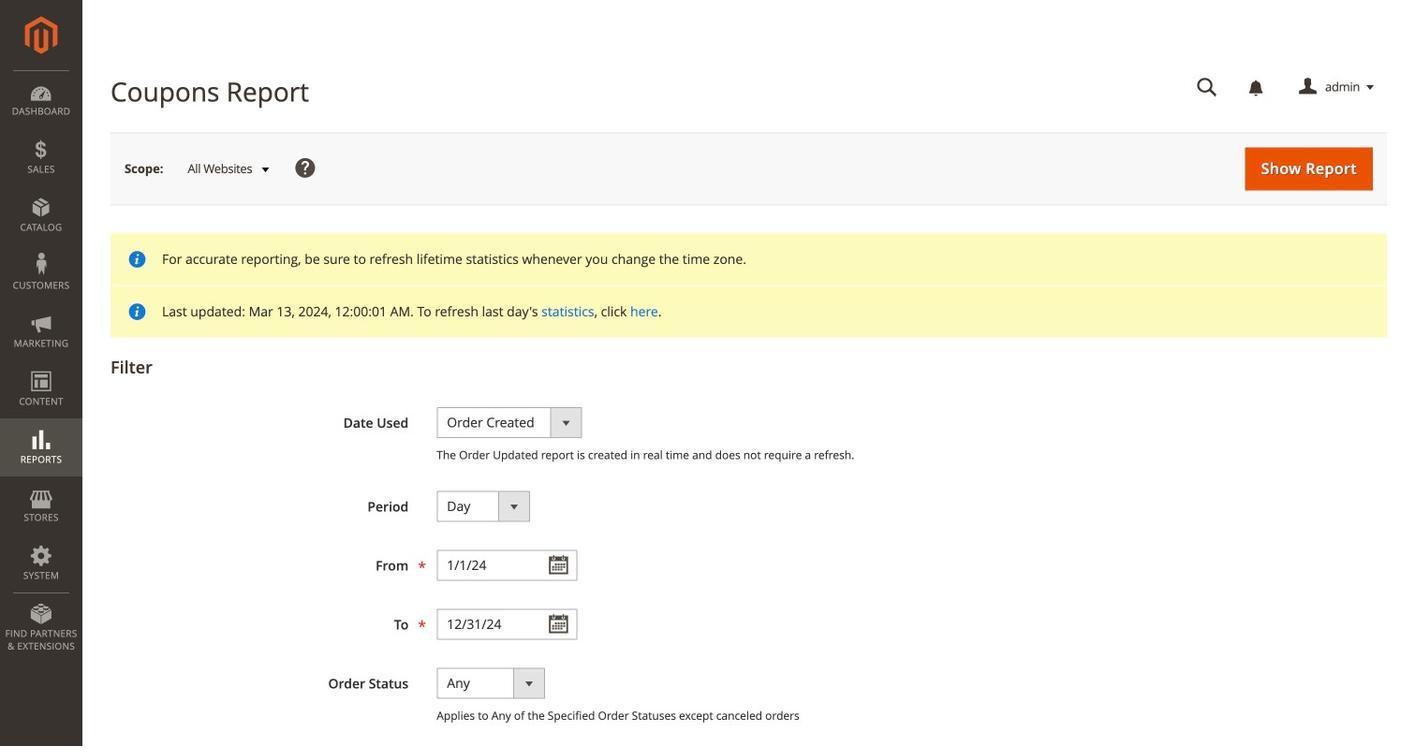 Task type: locate. For each thing, give the bounding box(es) containing it.
menu bar
[[0, 70, 82, 663]]

None text field
[[1184, 71, 1231, 104], [437, 550, 577, 581], [437, 609, 577, 640], [1184, 71, 1231, 104], [437, 550, 577, 581], [437, 609, 577, 640]]



Task type: vqa. For each thing, say whether or not it's contained in the screenshot.
tab list
no



Task type: describe. For each thing, give the bounding box(es) containing it.
magento admin panel image
[[25, 16, 58, 54]]



